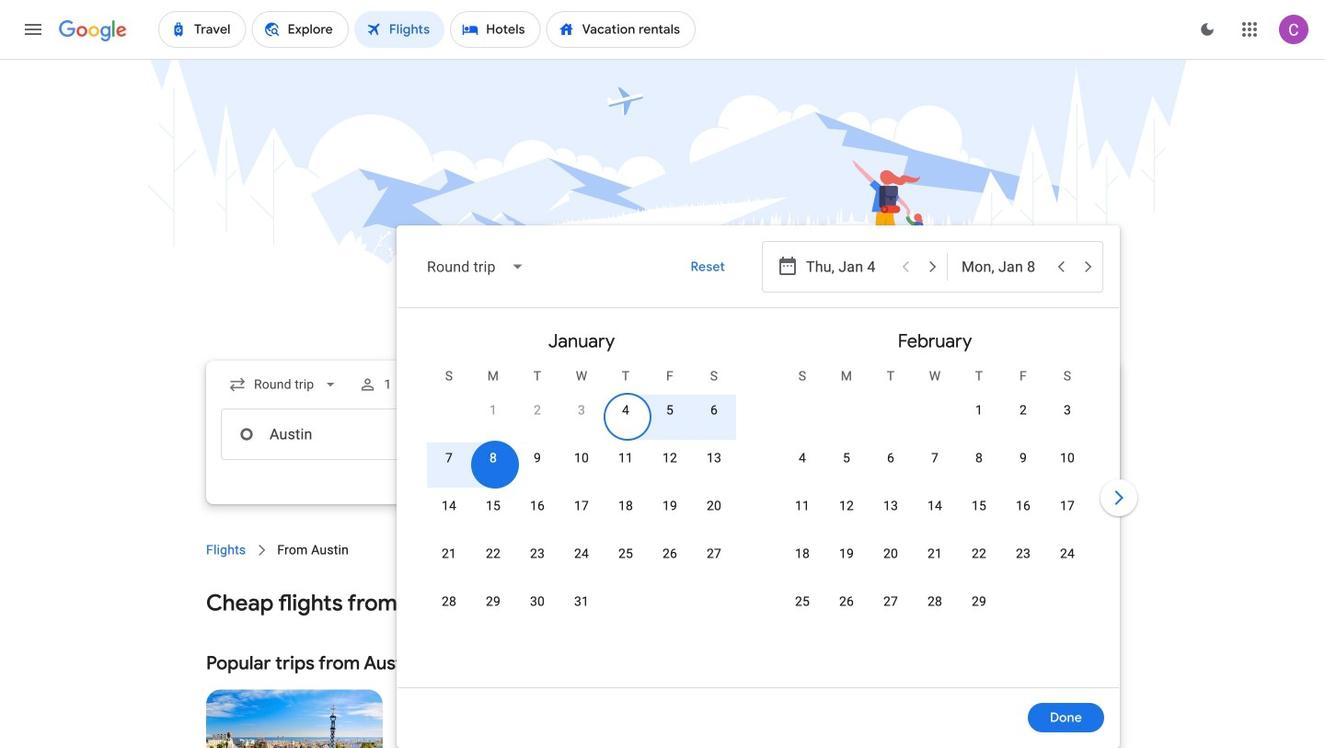 Task type: describe. For each thing, give the bounding box(es) containing it.
mon, jan 29 element
[[486, 593, 501, 611]]

sat, jan 20 element
[[707, 497, 722, 516]]

sat, feb 10 element
[[1061, 449, 1076, 468]]

mon, jan 8, return date. element
[[490, 449, 497, 468]]

wed, feb 7 element
[[932, 449, 939, 468]]

row up wed, jan 31 element
[[427, 537, 737, 589]]

sun, jan 28 element
[[442, 593, 457, 611]]

grid inside flight search field
[[405, 316, 1112, 699]]

wed, feb 14 element
[[928, 497, 943, 516]]

sat, feb 3 element
[[1064, 401, 1072, 420]]

Return text field
[[962, 242, 1047, 292]]

row up wed, feb 28 element
[[781, 537, 1090, 589]]

thu, jan 18 element
[[619, 497, 634, 516]]

fri, jan 5 element
[[667, 401, 674, 420]]

wed, jan 10 element
[[574, 449, 589, 468]]

row up wed, jan 10 element
[[471, 386, 737, 446]]

sun, feb 11 element
[[795, 497, 810, 516]]

tue, feb 13 element
[[884, 497, 899, 516]]

fri, jan 26 element
[[663, 545, 678, 564]]

tue, feb 6 element
[[888, 449, 895, 468]]

tue, jan 9 element
[[534, 449, 541, 468]]

row up wed, jan 17 element
[[427, 441, 737, 494]]

thu, feb 8 element
[[976, 449, 983, 468]]

wed, jan 31 element
[[574, 593, 589, 611]]

wed, jan 3 element
[[578, 401, 586, 420]]

row up fri, feb 9 element
[[958, 386, 1090, 446]]

wed, feb 28 element
[[928, 593, 943, 611]]

fri, feb 23 element
[[1016, 545, 1031, 564]]

tue, jan 2 element
[[534, 401, 541, 420]]

fri, jan 19 element
[[663, 497, 678, 516]]

wed, jan 17 element
[[574, 497, 589, 516]]

1 row group from the left
[[405, 316, 759, 680]]

Departure text field
[[807, 410, 891, 459]]

sat, jan 6 element
[[711, 401, 718, 420]]

fri, feb 16 element
[[1016, 497, 1031, 516]]

sat, feb 17 element
[[1061, 497, 1076, 516]]

2 row group from the left
[[759, 316, 1112, 680]]

row up wed, jan 24 element
[[427, 489, 737, 541]]

tue, jan 23 element
[[530, 545, 545, 564]]

mon, feb 12 element
[[840, 497, 855, 516]]

thu, feb 29 element
[[972, 593, 987, 611]]



Task type: vqa. For each thing, say whether or not it's contained in the screenshot.
1st Row Group from the left
yes



Task type: locate. For each thing, give the bounding box(es) containing it.
thu, jan 4, departure date. element
[[622, 401, 630, 420]]

tue, jan 30 element
[[530, 593, 545, 611]]

sat, feb 24 element
[[1061, 545, 1076, 564]]

thu, feb 1 element
[[976, 401, 983, 420]]

thu, jan 11 element
[[619, 449, 634, 468]]

row down tue, feb 20 element
[[781, 585, 1002, 637]]

mon, feb 5 element
[[843, 449, 851, 468]]

thu, feb 15 element
[[972, 497, 987, 516]]

fri, feb 2 element
[[1020, 401, 1028, 420]]

197 US dollars text field
[[1067, 704, 1105, 727]]

mon, jan 15 element
[[486, 497, 501, 516]]

sun, jan 7 element
[[446, 449, 453, 468]]

Departure text field
[[807, 242, 891, 292]]

fri, jan 12 element
[[663, 449, 678, 468]]

tue, jan 16 element
[[530, 497, 545, 516]]

sun, feb 18 element
[[795, 545, 810, 564]]

mon, feb 19 element
[[840, 545, 855, 564]]

sun, jan 14 element
[[442, 497, 457, 516]]

wed, jan 24 element
[[574, 545, 589, 564]]

None text field
[[221, 409, 481, 460]]

fri, feb 9 element
[[1020, 449, 1028, 468]]

sun, jan 21 element
[[442, 545, 457, 564]]

thu, jan 25 element
[[619, 545, 634, 564]]

None field
[[412, 245, 540, 289], [221, 368, 347, 401], [412, 245, 540, 289], [221, 368, 347, 401]]

mon, feb 26 element
[[840, 593, 855, 611]]

main menu image
[[22, 18, 44, 41]]

wed, feb 21 element
[[928, 545, 943, 564]]

row up wed, feb 14 "element"
[[781, 441, 1090, 494]]

grid
[[405, 316, 1112, 699]]

row
[[471, 386, 737, 446], [958, 386, 1090, 446], [427, 441, 737, 494], [781, 441, 1090, 494], [427, 489, 737, 541], [781, 489, 1090, 541], [427, 537, 737, 589], [781, 537, 1090, 589], [427, 585, 604, 637], [781, 585, 1002, 637]]

sun, feb 4 element
[[799, 449, 807, 468]]

row down "tue, jan 23" element
[[427, 585, 604, 637]]

Return text field
[[962, 410, 1047, 459]]

next image
[[1098, 476, 1142, 520]]

change appearance image
[[1186, 7, 1230, 52]]

sat, jan 27 element
[[707, 545, 722, 564]]

row up wed, feb 21 element
[[781, 489, 1090, 541]]

thu, feb 22 element
[[972, 545, 987, 564]]

sat, jan 13 element
[[707, 449, 722, 468]]

sun, feb 25 element
[[795, 593, 810, 611]]

tue, feb 20 element
[[884, 545, 899, 564]]

tue, feb 27 element
[[884, 593, 899, 611]]

mon, jan 22 element
[[486, 545, 501, 564]]

mon, jan 1 element
[[490, 401, 497, 420]]

Flight search field
[[192, 226, 1142, 749]]

row group
[[405, 316, 759, 680], [759, 316, 1112, 680]]



